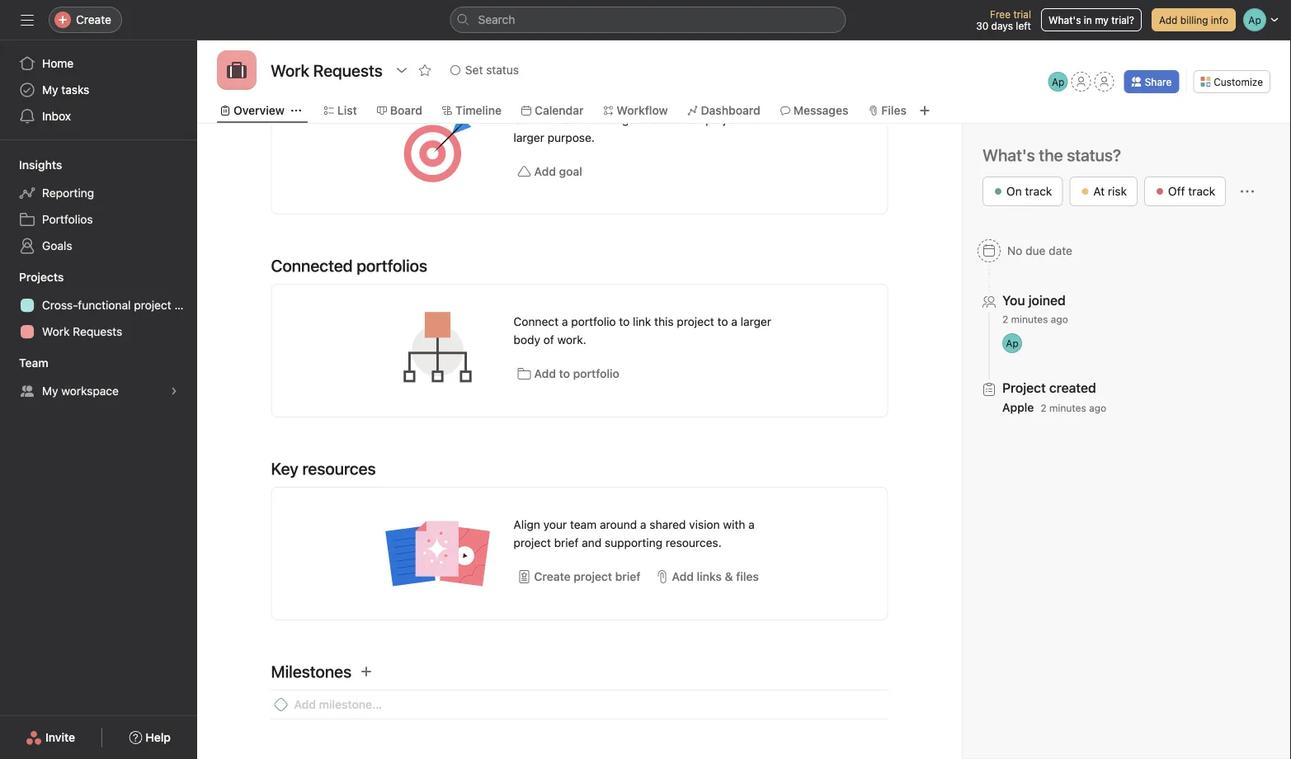 Task type: locate. For each thing, give the bounding box(es) containing it.
ago down 'joined'
[[1051, 314, 1069, 325]]

add down milestones
[[294, 698, 316, 711]]

link inside connect a portfolio to link this project to a larger body of work.
[[633, 315, 651, 328]]

brief down your
[[554, 536, 579, 550]]

what's
[[1049, 14, 1081, 26], [983, 145, 1035, 165]]

what's left in
[[1049, 14, 1081, 26]]

0 vertical spatial brief
[[554, 536, 579, 550]]

ap down you joined 2 minutes ago
[[1006, 338, 1019, 349]]

on
[[1007, 184, 1022, 198]]

track for on track
[[1025, 184, 1052, 198]]

0 vertical spatial link
[[662, 113, 680, 126]]

customize button
[[1194, 70, 1271, 93]]

project inside connect a portfolio to link this project to a larger body of work.
[[677, 315, 714, 328]]

brief inside button
[[615, 570, 641, 583]]

no
[[1008, 244, 1023, 257]]

add links & files
[[672, 570, 759, 583]]

connect left or at top
[[514, 113, 559, 126]]

create
[[576, 113, 610, 126]]

1 vertical spatial brief
[[615, 570, 641, 583]]

what's inside button
[[1049, 14, 1081, 26]]

ago down project created
[[1089, 402, 1107, 414]]

create inside popup button
[[76, 13, 111, 26]]

goal right create
[[622, 113, 645, 126]]

briefcase image
[[227, 60, 247, 80]]

0 horizontal spatial 2
[[1003, 314, 1009, 325]]

minutes inside you joined 2 minutes ago
[[1011, 314, 1048, 325]]

1 horizontal spatial ago
[[1089, 402, 1107, 414]]

date
[[1049, 244, 1073, 257]]

track right on
[[1025, 184, 1052, 198]]

0 horizontal spatial minutes
[[1011, 314, 1048, 325]]

1 connect from the top
[[514, 113, 559, 126]]

global element
[[0, 40, 197, 139]]

what's for what's the status?
[[983, 145, 1035, 165]]

0 vertical spatial minutes
[[1011, 314, 1048, 325]]

add for add to portfolio
[[534, 367, 556, 380]]

1 vertical spatial goal
[[559, 165, 582, 178]]

0 horizontal spatial larger
[[514, 131, 545, 144]]

0 vertical spatial connect
[[514, 113, 559, 126]]

free
[[990, 8, 1011, 20]]

0 horizontal spatial this
[[654, 315, 674, 328]]

the status?
[[1039, 145, 1121, 165]]

minutes inside project created apple 2 minutes ago
[[1050, 402, 1087, 414]]

my inside global element
[[42, 83, 58, 97]]

ago inside you joined 2 minutes ago
[[1051, 314, 1069, 325]]

add left the links at right bottom
[[672, 570, 694, 583]]

1 vertical spatial connect
[[514, 315, 559, 328]]

0 vertical spatial my
[[42, 83, 58, 97]]

1 vertical spatial create
[[534, 570, 571, 583]]

set status button
[[443, 59, 526, 82]]

minutes down project created
[[1050, 402, 1087, 414]]

work requests
[[42, 325, 122, 338]]

ago for project created
[[1089, 402, 1107, 414]]

overview
[[234, 104, 285, 117]]

0 vertical spatial goal
[[622, 113, 645, 126]]

timeline
[[456, 104, 502, 117]]

portfolio up work.
[[571, 315, 616, 328]]

1 my from the top
[[42, 83, 58, 97]]

create for create project brief
[[534, 570, 571, 583]]

0 horizontal spatial goal
[[559, 165, 582, 178]]

tasks
[[61, 83, 89, 97]]

add billing info
[[1159, 14, 1229, 26]]

see details, my workspace image
[[169, 386, 179, 396]]

2
[[1003, 314, 1009, 325], [1041, 402, 1047, 414]]

shared
[[650, 518, 686, 531]]

off track button
[[1145, 177, 1226, 206]]

connect up body
[[514, 315, 559, 328]]

projects button
[[0, 269, 64, 286]]

my down team
[[42, 384, 58, 398]]

functional
[[78, 298, 131, 312]]

what's in my trial?
[[1049, 14, 1135, 26]]

trial
[[1014, 8, 1031, 20]]

1 vertical spatial this
[[654, 315, 674, 328]]

apple link
[[1003, 401, 1034, 414]]

what's in my trial? button
[[1041, 8, 1142, 31]]

goal inside 'connect or create a goal to link this project to a larger purpose.'
[[622, 113, 645, 126]]

1 horizontal spatial what's
[[1049, 14, 1081, 26]]

30
[[976, 20, 989, 31]]

create down your
[[534, 570, 571, 583]]

set status
[[465, 63, 519, 77]]

add inside button
[[534, 165, 556, 178]]

board
[[390, 104, 423, 117]]

what's for what's in my trial?
[[1049, 14, 1081, 26]]

add down purpose. at the left top of page
[[534, 165, 556, 178]]

1 horizontal spatial ap
[[1052, 76, 1065, 87]]

brief down supporting
[[615, 570, 641, 583]]

ago inside project created apple 2 minutes ago
[[1089, 402, 1107, 414]]

1 vertical spatial my
[[42, 384, 58, 398]]

on track
[[1007, 184, 1052, 198]]

add left billing
[[1159, 14, 1178, 26]]

at risk button
[[1070, 177, 1138, 206]]

0 vertical spatial ap
[[1052, 76, 1065, 87]]

connect inside 'connect or create a goal to link this project to a larger purpose.'
[[514, 113, 559, 126]]

my
[[42, 83, 58, 97], [42, 384, 58, 398]]

files
[[882, 104, 907, 117]]

1 track from the left
[[1025, 184, 1052, 198]]

my inside teams element
[[42, 384, 58, 398]]

my for my tasks
[[42, 83, 58, 97]]

1 horizontal spatial 2
[[1041, 402, 1047, 414]]

messages link
[[780, 102, 849, 120]]

invite
[[45, 731, 75, 744]]

minutes down you joined button on the top
[[1011, 314, 1048, 325]]

2 down project created
[[1041, 402, 1047, 414]]

0 horizontal spatial what's
[[983, 145, 1035, 165]]

1 horizontal spatial goal
[[622, 113, 645, 126]]

connect
[[514, 113, 559, 126], [514, 315, 559, 328]]

connect inside connect a portfolio to link this project to a larger body of work.
[[514, 315, 559, 328]]

what's up on
[[983, 145, 1035, 165]]

1 horizontal spatial minutes
[[1050, 402, 1087, 414]]

my workspace link
[[9, 378, 187, 404]]

0 vertical spatial this
[[683, 113, 703, 126]]

portfolio for a
[[571, 315, 616, 328]]

create up home link
[[76, 13, 111, 26]]

track right off
[[1189, 184, 1216, 198]]

body
[[514, 333, 541, 347]]

1 vertical spatial link
[[633, 315, 651, 328]]

my tasks link
[[9, 77, 187, 103]]

ago
[[1051, 314, 1069, 325], [1089, 402, 1107, 414]]

0 vertical spatial what's
[[1049, 14, 1081, 26]]

projects
[[19, 270, 64, 284]]

calendar link
[[522, 102, 584, 120]]

1 horizontal spatial create
[[534, 570, 571, 583]]

add for add goal
[[534, 165, 556, 178]]

overview link
[[220, 102, 285, 120]]

project inside align your team around a shared vision with a project brief and supporting resources.
[[514, 536, 551, 550]]

align
[[514, 518, 540, 531]]

track inside on track button
[[1025, 184, 1052, 198]]

0 horizontal spatial link
[[633, 315, 651, 328]]

0 horizontal spatial create
[[76, 13, 111, 26]]

0 vertical spatial create
[[76, 13, 111, 26]]

0 horizontal spatial brief
[[554, 536, 579, 550]]

1 horizontal spatial track
[[1189, 184, 1216, 198]]

dashboard
[[701, 104, 761, 117]]

0 vertical spatial 2
[[1003, 314, 1009, 325]]

1 vertical spatial larger
[[741, 315, 772, 328]]

1 horizontal spatial this
[[683, 113, 703, 126]]

dashboard link
[[688, 102, 761, 120]]

milestones
[[271, 662, 352, 681]]

2 down you
[[1003, 314, 1009, 325]]

reporting
[[42, 186, 94, 200]]

list link
[[324, 102, 357, 120]]

1 vertical spatial portfolio
[[573, 367, 620, 380]]

no due date button
[[970, 236, 1080, 266]]

1 vertical spatial ap
[[1006, 338, 1019, 349]]

this
[[683, 113, 703, 126], [654, 315, 674, 328]]

2 inside you joined 2 minutes ago
[[1003, 314, 1009, 325]]

create
[[76, 13, 111, 26], [534, 570, 571, 583]]

links
[[697, 570, 722, 583]]

larger
[[514, 131, 545, 144], [741, 315, 772, 328]]

connect a portfolio to link this project to a larger body of work.
[[514, 315, 772, 347]]

trial?
[[1112, 14, 1135, 26]]

0 horizontal spatial track
[[1025, 184, 1052, 198]]

track inside 'off track' button
[[1189, 184, 1216, 198]]

add down of on the left
[[534, 367, 556, 380]]

2 inside project created apple 2 minutes ago
[[1041, 402, 1047, 414]]

portfolio for to
[[573, 367, 620, 380]]

ap
[[1052, 76, 1065, 87], [1006, 338, 1019, 349]]

tab actions image
[[291, 106, 301, 116]]

you joined 2 minutes ago
[[1003, 293, 1069, 325]]

add milestone image
[[360, 665, 373, 678]]

create project brief
[[534, 570, 641, 583]]

to
[[648, 113, 659, 126], [746, 113, 757, 126], [619, 315, 630, 328], [718, 315, 728, 328], [559, 367, 570, 380]]

ap down what's in my trial?
[[1052, 76, 1065, 87]]

create inside button
[[534, 570, 571, 583]]

portfolio down work.
[[573, 367, 620, 380]]

or
[[562, 113, 573, 126]]

show options image
[[395, 64, 408, 77]]

a
[[613, 113, 619, 126], [760, 113, 766, 126], [562, 315, 568, 328], [731, 315, 738, 328], [640, 518, 647, 531], [749, 518, 755, 531]]

at
[[1094, 184, 1105, 198]]

goal
[[622, 113, 645, 126], [559, 165, 582, 178]]

project inside create project brief button
[[574, 570, 612, 583]]

on track button
[[983, 177, 1063, 206]]

goal down purpose. at the left top of page
[[559, 165, 582, 178]]

1 horizontal spatial link
[[662, 113, 680, 126]]

0 vertical spatial ago
[[1051, 314, 1069, 325]]

0 horizontal spatial ago
[[1051, 314, 1069, 325]]

brief
[[554, 536, 579, 550], [615, 570, 641, 583]]

goals link
[[9, 233, 187, 259]]

in
[[1084, 14, 1092, 26]]

portfolio inside connect a portfolio to link this project to a larger body of work.
[[571, 315, 616, 328]]

add milestone…
[[294, 698, 382, 711]]

1 vertical spatial what's
[[983, 145, 1035, 165]]

connect for larger
[[514, 113, 559, 126]]

work
[[42, 325, 70, 338]]

1 vertical spatial minutes
[[1050, 402, 1087, 414]]

help button
[[118, 723, 181, 753]]

2 track from the left
[[1189, 184, 1216, 198]]

my left tasks
[[42, 83, 58, 97]]

ap inside button
[[1052, 76, 1065, 87]]

0 horizontal spatial ap
[[1006, 338, 1019, 349]]

1 horizontal spatial larger
[[741, 315, 772, 328]]

1 horizontal spatial brief
[[615, 570, 641, 583]]

at risk
[[1094, 184, 1127, 198]]

1 vertical spatial ago
[[1089, 402, 1107, 414]]

1 vertical spatial 2
[[1041, 402, 1047, 414]]

larger inside 'connect or create a goal to link this project to a larger purpose.'
[[514, 131, 545, 144]]

you
[[1003, 293, 1026, 308]]

add inside dropdown button
[[672, 570, 694, 583]]

requests
[[73, 325, 122, 338]]

timeline link
[[442, 102, 502, 120]]

insights element
[[0, 150, 197, 262]]

2 connect from the top
[[514, 315, 559, 328]]

project created
[[1003, 380, 1097, 396]]

None text field
[[267, 55, 387, 85]]

plan
[[174, 298, 197, 312]]

project inside 'connect or create a goal to link this project to a larger purpose.'
[[706, 113, 743, 126]]

portfolio inside button
[[573, 367, 620, 380]]

2 my from the top
[[42, 384, 58, 398]]

my workspace
[[42, 384, 119, 398]]

0 vertical spatial larger
[[514, 131, 545, 144]]

add for add milestone…
[[294, 698, 316, 711]]

and
[[582, 536, 602, 550]]

0 vertical spatial portfolio
[[571, 315, 616, 328]]



Task type: vqa. For each thing, say whether or not it's contained in the screenshot.
Larger to the left
yes



Task type: describe. For each thing, give the bounding box(es) containing it.
free trial 30 days left
[[976, 8, 1031, 31]]

work.
[[558, 333, 587, 347]]

add goal button
[[514, 157, 587, 187]]

track for off track
[[1189, 184, 1216, 198]]

to inside button
[[559, 367, 570, 380]]

2 for apple
[[1041, 402, 1047, 414]]

cross-functional project plan
[[42, 298, 197, 312]]

work requests link
[[9, 319, 187, 345]]

key resources
[[271, 459, 376, 478]]

add for add links & files
[[672, 570, 694, 583]]

projects element
[[0, 262, 197, 348]]

inbox link
[[9, 103, 187, 130]]

status
[[486, 63, 519, 77]]

project inside cross-functional project plan link
[[134, 298, 171, 312]]

milestone…
[[319, 698, 382, 711]]

connected portfolios
[[271, 256, 427, 275]]

add links & files button
[[652, 562, 763, 592]]

share
[[1145, 76, 1172, 87]]

2 for joined
[[1003, 314, 1009, 325]]

add for add billing info
[[1159, 14, 1178, 26]]

purpose.
[[548, 131, 595, 144]]

connect for of
[[514, 315, 559, 328]]

supporting
[[605, 536, 663, 550]]

cross-functional project plan link
[[9, 292, 197, 319]]

add tab image
[[918, 104, 932, 117]]

inbox
[[42, 109, 71, 123]]

this inside 'connect or create a goal to link this project to a larger purpose.'
[[683, 113, 703, 126]]

left
[[1016, 20, 1031, 31]]

with
[[723, 518, 746, 531]]

info
[[1211, 14, 1229, 26]]

my tasks
[[42, 83, 89, 97]]

portfolios
[[42, 212, 93, 226]]

invite button
[[15, 723, 86, 753]]

more actions image
[[1241, 185, 1254, 198]]

hide sidebar image
[[21, 13, 34, 26]]

my
[[1095, 14, 1109, 26]]

teams element
[[0, 348, 197, 408]]

set
[[465, 63, 483, 77]]

minutes for you
[[1011, 314, 1048, 325]]

help
[[145, 731, 171, 744]]

search list box
[[450, 7, 846, 33]]

portfolios link
[[9, 206, 187, 233]]

off track
[[1169, 184, 1216, 198]]

search
[[478, 13, 515, 26]]

of
[[544, 333, 554, 347]]

larger inside connect a portfolio to link this project to a larger body of work.
[[741, 315, 772, 328]]

workflow
[[617, 104, 668, 117]]

home
[[42, 57, 74, 70]]

cross-
[[42, 298, 78, 312]]

link inside 'connect or create a goal to link this project to a larger purpose.'
[[662, 113, 680, 126]]

your
[[544, 518, 567, 531]]

days
[[992, 20, 1013, 31]]

ap button
[[1049, 72, 1068, 92]]

what's the status?
[[983, 145, 1121, 165]]

billing
[[1181, 14, 1209, 26]]

search button
[[450, 7, 846, 33]]

board link
[[377, 102, 423, 120]]

ago for you
[[1051, 314, 1069, 325]]

you joined button
[[1003, 292, 1069, 309]]

create project brief button
[[514, 562, 645, 592]]

team
[[19, 356, 48, 370]]

share button
[[1125, 70, 1179, 93]]

create for create
[[76, 13, 111, 26]]

due
[[1026, 244, 1046, 257]]

risk
[[1108, 184, 1127, 198]]

insights
[[19, 158, 62, 172]]

apple
[[1003, 401, 1034, 414]]

off
[[1169, 184, 1185, 198]]

brief inside align your team around a shared vision with a project brief and supporting resources.
[[554, 536, 579, 550]]

list
[[337, 104, 357, 117]]

around
[[600, 518, 637, 531]]

add to portfolio
[[534, 367, 620, 380]]

align your team around a shared vision with a project brief and supporting resources.
[[514, 518, 755, 550]]

files link
[[868, 102, 907, 120]]

vision
[[689, 518, 720, 531]]

create button
[[49, 7, 122, 33]]

add goal
[[534, 165, 582, 178]]

reporting link
[[9, 180, 187, 206]]

resources.
[[666, 536, 722, 550]]

goal inside button
[[559, 165, 582, 178]]

project created apple 2 minutes ago
[[1003, 380, 1107, 414]]

my for my workspace
[[42, 384, 58, 398]]

add billing info button
[[1152, 8, 1236, 31]]

home link
[[9, 50, 187, 77]]

calendar
[[535, 104, 584, 117]]

customize
[[1214, 76, 1263, 87]]

add to starred image
[[418, 64, 431, 77]]

this inside connect a portfolio to link this project to a larger body of work.
[[654, 315, 674, 328]]

insights button
[[0, 157, 62, 173]]

minutes for project created
[[1050, 402, 1087, 414]]



